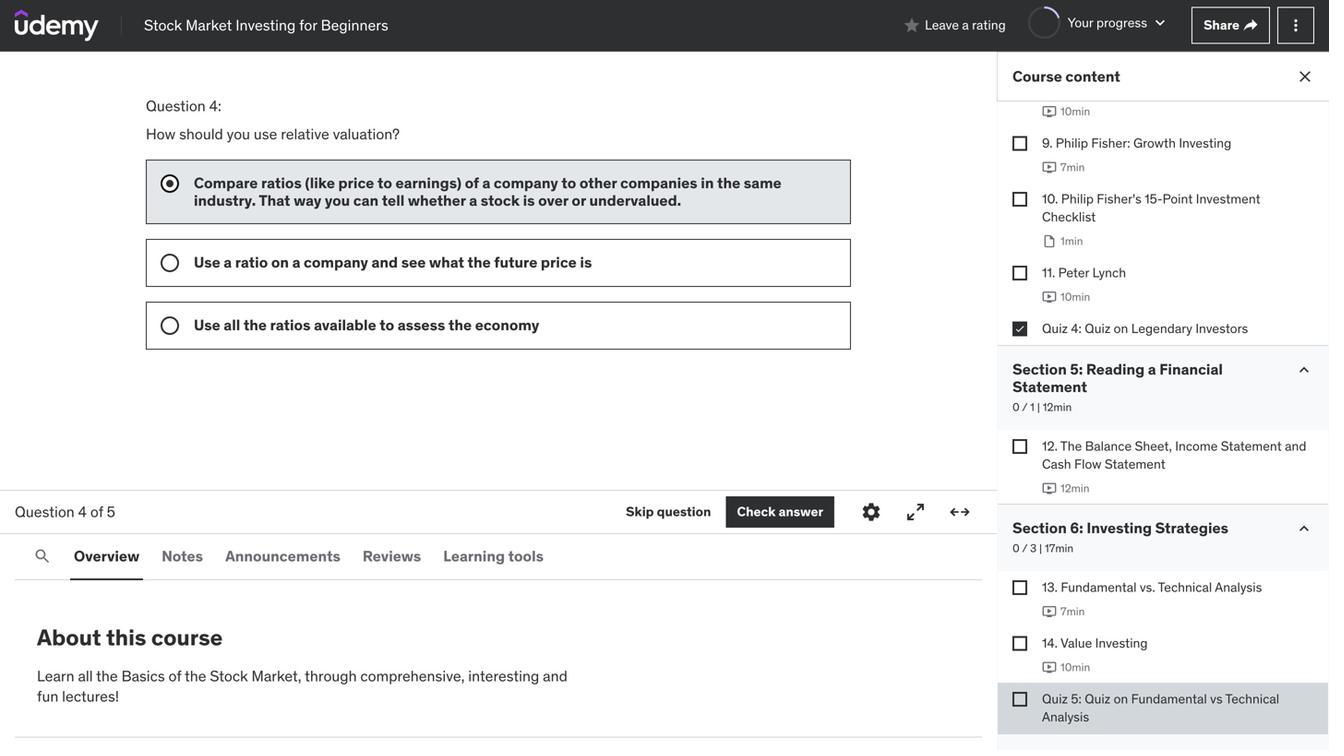 Task type: vqa. For each thing, say whether or not it's contained in the screenshot.
|
yes



Task type: describe. For each thing, give the bounding box(es) containing it.
all for use
[[224, 316, 240, 335]]

learn all the basics of the stock market, through comprehensive, interesting and fun lectures!
[[37, 667, 568, 707]]

fun
[[37, 688, 58, 707]]

leave
[[925, 17, 959, 33]]

a left stock
[[469, 191, 478, 210]]

9.
[[1042, 135, 1053, 151]]

3
[[1031, 542, 1037, 556]]

this
[[106, 624, 146, 652]]

share
[[1204, 17, 1240, 33]]

play fundamental vs. technical analysis image
[[1042, 605, 1057, 620]]

way
[[294, 191, 322, 210]]

15-
[[1145, 191, 1163, 207]]

income
[[1176, 438, 1218, 455]]

reviews
[[363, 547, 421, 566]]

share button
[[1192, 7, 1271, 44]]

6:
[[1071, 519, 1084, 538]]

14.
[[1042, 635, 1058, 652]]

expanded view image
[[949, 501, 971, 524]]

1 10min from the top
[[1061, 105, 1091, 119]]

13. fundamental vs. technical analysis
[[1042, 579, 1263, 596]]

use for use a ratio on a company and see what the future price is
[[194, 253, 220, 272]]

whether
[[408, 191, 466, 210]]

use for use all the ratios available to assess the economy
[[194, 316, 220, 335]]

all for learn
[[78, 667, 93, 686]]

technical inside quiz 5: quiz on fundamental vs technical analysis
[[1226, 691, 1280, 708]]

lectures!
[[62, 688, 119, 707]]

what
[[429, 253, 464, 272]]

point
[[1163, 191, 1193, 207]]

relative
[[281, 125, 329, 143]]

17min
[[1045, 542, 1074, 556]]

7min for fundamental
[[1061, 605, 1085, 619]]

stock market investing for beginners link
[[144, 15, 388, 36]]

price inside compare ratios (like price to earnings) of a company to other companies in the same industry. that way you can tell whether a stock is over or undervalued.
[[338, 173, 374, 192]]

ratios inside compare ratios (like price to earnings) of a company to other companies in the same industry. that way you can tell whether a stock is over or undervalued.
[[261, 173, 302, 192]]

announcements
[[225, 547, 341, 566]]

through
[[305, 667, 357, 686]]

flow
[[1075, 456, 1102, 473]]

value
[[1061, 635, 1093, 652]]

legendary
[[1132, 320, 1193, 337]]

section 5: reading a financial statement button
[[1013, 360, 1281, 397]]

market,
[[252, 667, 302, 686]]

(like
[[305, 173, 335, 192]]

comprehensive,
[[361, 667, 465, 686]]

see
[[401, 253, 426, 272]]

a inside 'button'
[[963, 17, 969, 33]]

earnings) of
[[396, 173, 479, 192]]

compare
[[194, 173, 258, 192]]

course
[[1013, 67, 1063, 86]]

company inside compare ratios (like price to earnings) of a company to other companies in the same industry. that way you can tell whether a stock is over or undervalued.
[[494, 173, 558, 192]]

question for question 4: how should you use relative valuation?
[[146, 96, 206, 115]]

xsmall image for 11. peter lynch
[[1013, 266, 1028, 281]]

14. value investing
[[1042, 635, 1148, 652]]

1 horizontal spatial statement
[[1105, 456, 1166, 473]]

1 xsmall image from the top
[[1013, 322, 1028, 336]]

10min for peter
[[1061, 290, 1091, 304]]

philip for 9.
[[1056, 135, 1089, 151]]

section 6: investing strategies button
[[1013, 519, 1229, 538]]

the down the course
[[185, 667, 206, 686]]

skip question button
[[626, 497, 711, 528]]

future
[[494, 253, 538, 272]]

the
[[1061, 438, 1082, 455]]

content
[[1066, 67, 1121, 86]]

13.
[[1042, 579, 1058, 596]]

a right ratio
[[292, 253, 301, 272]]

tools
[[508, 547, 544, 566]]

quiz down play value investing image
[[1042, 691, 1068, 708]]

ratio
[[235, 253, 268, 272]]

use
[[254, 125, 277, 143]]

5: for section
[[1071, 360, 1083, 379]]

play the balance sheet, income statement and cash flow statement image
[[1042, 482, 1057, 496]]

investing for section 6: investing strategies 0 / 3 | 17min
[[1087, 519, 1152, 538]]

quiz up reading
[[1085, 320, 1111, 337]]

announcements button
[[222, 535, 344, 579]]

course content
[[1013, 67, 1121, 86]]

7min for philip
[[1061, 160, 1085, 175]]

question
[[657, 504, 711, 520]]

stock
[[481, 191, 520, 210]]

should
[[179, 125, 223, 143]]

basics
[[121, 667, 165, 686]]

0 horizontal spatial stock
[[144, 16, 182, 34]]

progress
[[1097, 14, 1148, 31]]

checklist
[[1042, 209, 1096, 225]]

investment
[[1196, 191, 1261, 207]]

interesting
[[468, 667, 540, 686]]

peter
[[1059, 264, 1090, 281]]

play warren buffett: value investing image
[[1042, 104, 1057, 119]]

play value investing image
[[1042, 661, 1057, 675]]

4
[[78, 503, 87, 522]]

1 horizontal spatial price
[[541, 253, 577, 272]]

use a ratio on a company and see what the future price is
[[194, 253, 592, 272]]

beginners
[[321, 16, 388, 34]]

4: for question
[[209, 96, 221, 115]]

over
[[538, 191, 569, 210]]

the right the assess
[[449, 316, 472, 335]]

in
[[701, 173, 714, 192]]

question 4: how should you use relative valuation?
[[146, 96, 403, 143]]

question for question 4 of 5
[[15, 503, 75, 522]]

how
[[146, 125, 176, 143]]

a left ratio
[[224, 253, 232, 272]]

your
[[1068, 14, 1094, 31]]

close course content sidebar image
[[1296, 67, 1315, 86]]

rating
[[972, 17, 1006, 33]]

compare ratios (like price to earnings) of a company to other companies in the same industry. that way you can tell whether a stock is over or undervalued.
[[194, 173, 782, 210]]

quiz down 14. value investing
[[1085, 691, 1111, 708]]

1min
[[1061, 234, 1084, 248]]

/ inside section 5: reading a financial statement 0 / 1 | 12min
[[1022, 400, 1028, 415]]

the right what
[[468, 253, 491, 272]]

actions image
[[1287, 16, 1306, 35]]

settings image
[[861, 501, 883, 524]]

strategies
[[1156, 519, 1229, 538]]

use all the ratios available to assess the economy
[[194, 316, 540, 335]]

check answer
[[737, 504, 824, 520]]

tell
[[382, 191, 405, 210]]

small image for section 6: investing strategies
[[1295, 520, 1314, 538]]

and inside learn all the basics of the stock market, through comprehensive, interesting and fun lectures!
[[543, 667, 568, 686]]

learning tools button
[[440, 535, 548, 579]]

reviews button
[[359, 535, 425, 579]]

to left other
[[562, 173, 576, 192]]

to left the assess
[[380, 316, 394, 335]]

your progress
[[1068, 14, 1148, 31]]

vs.
[[1140, 579, 1156, 596]]

2 xsmall image from the top
[[1013, 581, 1028, 596]]

you inside compare ratios (like price to earnings) of a company to other companies in the same industry. that way you can tell whether a stock is over or undervalued.
[[325, 191, 350, 210]]



Task type: locate. For each thing, give the bounding box(es) containing it.
ratios
[[261, 173, 302, 192], [270, 316, 311, 335]]

0 vertical spatial company
[[494, 173, 558, 192]]

you
[[227, 125, 250, 143], [325, 191, 350, 210]]

/ left '3'
[[1022, 542, 1028, 556]]

economy
[[475, 316, 540, 335]]

cash
[[1042, 456, 1072, 473]]

4: up should
[[209, 96, 221, 115]]

is left 'over'
[[523, 191, 535, 210]]

2 7min from the top
[[1061, 605, 1085, 619]]

question
[[146, 96, 206, 115], [15, 503, 75, 522]]

0 vertical spatial on
[[271, 253, 289, 272]]

investing right 6:
[[1087, 519, 1152, 538]]

0 vertical spatial |
[[1038, 400, 1040, 415]]

1 vertical spatial stock
[[210, 667, 248, 686]]

on inside group
[[271, 253, 289, 272]]

0 horizontal spatial question
[[15, 503, 75, 522]]

1 vertical spatial ratios
[[270, 316, 311, 335]]

search image
[[33, 548, 52, 566]]

analysis inside quiz 5: quiz on fundamental vs technical analysis
[[1042, 709, 1090, 726]]

0 vertical spatial xsmall image
[[1013, 322, 1028, 336]]

0 vertical spatial of
[[90, 503, 103, 522]]

10min for value
[[1061, 661, 1091, 675]]

0 left '3'
[[1013, 542, 1020, 556]]

1 vertical spatial use
[[194, 316, 220, 335]]

5: down value
[[1071, 691, 1082, 708]]

play peter lynch image
[[1042, 290, 1057, 305]]

a inside section 5: reading a financial statement 0 / 1 | 12min
[[1148, 360, 1157, 379]]

0 inside section 6: investing strategies 0 / 3 | 17min
[[1013, 542, 1020, 556]]

undervalued.
[[590, 191, 682, 210]]

1 vertical spatial section
[[1013, 519, 1067, 538]]

5
[[107, 503, 115, 522]]

you left can
[[325, 191, 350, 210]]

is inside compare ratios (like price to earnings) of a company to other companies in the same industry. that way you can tell whether a stock is over or undervalued.
[[523, 191, 535, 210]]

on inside quiz 5: quiz on fundamental vs technical analysis
[[1114, 691, 1129, 708]]

1 vertical spatial and
[[1285, 438, 1307, 455]]

statement inside section 5: reading a financial statement 0 / 1 | 12min
[[1013, 378, 1088, 397]]

0 vertical spatial stock
[[144, 16, 182, 34]]

your progress button
[[1028, 7, 1170, 39]]

learn
[[37, 667, 74, 686]]

analysis down strategies
[[1215, 579, 1263, 596]]

0 horizontal spatial statement
[[1013, 378, 1088, 397]]

all up lectures!
[[78, 667, 93, 686]]

technical
[[1159, 579, 1213, 596], [1226, 691, 1280, 708]]

company left or
[[494, 173, 558, 192]]

learning tools
[[443, 547, 544, 566]]

5: for quiz
[[1071, 691, 1082, 708]]

stock left market,
[[210, 667, 248, 686]]

/
[[1022, 400, 1028, 415], [1022, 542, 1028, 556]]

the up lectures!
[[96, 667, 118, 686]]

0 vertical spatial analysis
[[1215, 579, 1263, 596]]

12. the balance sheet, income statement and cash flow statement
[[1042, 438, 1307, 473]]

philip
[[1056, 135, 1089, 151], [1062, 191, 1094, 207]]

statement down sheet, at the right bottom of the page
[[1105, 456, 1166, 473]]

of right basics
[[169, 667, 181, 686]]

investing inside section 6: investing strategies 0 / 3 | 17min
[[1087, 519, 1152, 538]]

question inside question 4: how should you use relative valuation?
[[146, 96, 206, 115]]

on right ratio
[[271, 253, 289, 272]]

0 vertical spatial technical
[[1159, 579, 1213, 596]]

12min inside section 5: reading a financial statement 0 / 1 | 12min
[[1043, 400, 1072, 415]]

0 vertical spatial /
[[1022, 400, 1028, 415]]

1 section from the top
[[1013, 360, 1067, 379]]

investing
[[236, 16, 296, 34], [1179, 135, 1232, 151], [1087, 519, 1152, 538], [1096, 635, 1148, 652]]

4: inside question 4: how should you use relative valuation?
[[209, 96, 221, 115]]

0 vertical spatial you
[[227, 125, 250, 143]]

5: inside quiz 5: quiz on fundamental vs technical analysis
[[1071, 691, 1082, 708]]

10min down value
[[1061, 661, 1091, 675]]

5: inside section 5: reading a financial statement 0 / 1 | 12min
[[1071, 360, 1083, 379]]

0 vertical spatial question
[[146, 96, 206, 115]]

1 vertical spatial |
[[1040, 542, 1043, 556]]

0 vertical spatial 7min
[[1061, 160, 1085, 175]]

0 vertical spatial 4:
[[209, 96, 221, 115]]

to down valuation?
[[378, 173, 392, 192]]

xsmall image for 9. philip fisher: growth investing
[[1013, 136, 1028, 151]]

1 vertical spatial 7min
[[1061, 605, 1085, 619]]

2 vertical spatial statement
[[1105, 456, 1166, 473]]

question left 4 at the left bottom of page
[[15, 503, 75, 522]]

1 vertical spatial small image
[[1295, 361, 1314, 379]]

on left "legendary"
[[1114, 320, 1129, 337]]

1
[[1031, 400, 1035, 415]]

that
[[259, 191, 290, 210]]

section 6: investing strategies 0 / 3 | 17min
[[1013, 519, 1229, 556]]

industry.
[[194, 191, 256, 210]]

vs
[[1211, 691, 1223, 708]]

3 10min from the top
[[1061, 661, 1091, 675]]

2 / from the top
[[1022, 542, 1028, 556]]

1 vertical spatial xsmall image
[[1013, 581, 1028, 596]]

1 vertical spatial all
[[78, 667, 93, 686]]

ratios left available
[[270, 316, 311, 335]]

stock inside learn all the basics of the stock market, through comprehensive, interesting and fun lectures!
[[210, 667, 248, 686]]

play philip fisher: growth investing image
[[1042, 160, 1057, 175]]

1 horizontal spatial is
[[580, 253, 592, 272]]

9. philip fisher: growth investing
[[1042, 135, 1232, 151]]

section for /
[[1013, 519, 1067, 538]]

philip inside 10. philip fisher's 15-point investment checklist
[[1062, 191, 1094, 207]]

a
[[963, 17, 969, 33], [482, 173, 491, 192], [469, 191, 478, 210], [224, 253, 232, 272], [292, 253, 301, 272], [1148, 360, 1157, 379]]

1 horizontal spatial of
[[169, 667, 181, 686]]

0 vertical spatial all
[[224, 316, 240, 335]]

xsmall image for 14. value investing
[[1013, 637, 1028, 651]]

statement up 1
[[1013, 378, 1088, 397]]

0 vertical spatial price
[[338, 173, 374, 192]]

quiz
[[1042, 320, 1068, 337], [1085, 320, 1111, 337], [1042, 691, 1068, 708], [1085, 691, 1111, 708]]

1 vertical spatial analysis
[[1042, 709, 1090, 726]]

price right (like
[[338, 173, 374, 192]]

10min
[[1061, 105, 1091, 119], [1061, 290, 1091, 304], [1061, 661, 1091, 675]]

0 horizontal spatial and
[[372, 253, 398, 272]]

1 0 from the top
[[1013, 400, 1020, 415]]

1 vertical spatial 12min
[[1061, 482, 1090, 496]]

5: left reading
[[1071, 360, 1083, 379]]

2 section from the top
[[1013, 519, 1067, 538]]

investors
[[1196, 320, 1249, 337]]

1 vertical spatial fundamental
[[1132, 691, 1208, 708]]

analysis
[[1215, 579, 1263, 596], [1042, 709, 1090, 726]]

0 horizontal spatial all
[[78, 667, 93, 686]]

1 / from the top
[[1022, 400, 1028, 415]]

philip up checklist
[[1062, 191, 1094, 207]]

small image
[[903, 16, 922, 35], [1295, 361, 1314, 379], [1295, 520, 1314, 538]]

xsmall image for 12. the balance sheet, income statement and cash flow statement
[[1013, 440, 1028, 454]]

is down or
[[580, 253, 592, 272]]

1 vertical spatial question
[[15, 503, 75, 522]]

1 horizontal spatial and
[[543, 667, 568, 686]]

1 vertical spatial you
[[325, 191, 350, 210]]

0 left 1
[[1013, 400, 1020, 415]]

fullscreen image
[[905, 501, 927, 524]]

company up available
[[304, 253, 368, 272]]

price right future
[[541, 253, 577, 272]]

section up '3'
[[1013, 519, 1067, 538]]

5:
[[1071, 360, 1083, 379], [1071, 691, 1082, 708]]

quiz down play peter lynch icon
[[1042, 320, 1068, 337]]

notes
[[162, 547, 203, 566]]

question up how
[[146, 96, 206, 115]]

on for a
[[271, 253, 289, 272]]

notes button
[[158, 535, 207, 579]]

a right reading
[[1148, 360, 1157, 379]]

10min down peter
[[1061, 290, 1091, 304]]

1 horizontal spatial analysis
[[1215, 579, 1263, 596]]

statement right income
[[1221, 438, 1282, 455]]

technical right vs.
[[1159, 579, 1213, 596]]

0 inside section 5: reading a financial statement 0 / 1 | 12min
[[1013, 400, 1020, 415]]

0 vertical spatial 0
[[1013, 400, 1020, 415]]

small image inside leave a rating 'button'
[[903, 16, 922, 35]]

or
[[572, 191, 586, 210]]

2 horizontal spatial and
[[1285, 438, 1307, 455]]

0 vertical spatial statement
[[1013, 378, 1088, 397]]

0 vertical spatial is
[[523, 191, 535, 210]]

12min
[[1043, 400, 1072, 415], [1061, 482, 1090, 496]]

investing for 14. value investing
[[1096, 635, 1148, 652]]

of inside learn all the basics of the stock market, through comprehensive, interesting and fun lectures!
[[169, 667, 181, 686]]

technical right vs
[[1226, 691, 1280, 708]]

1 horizontal spatial company
[[494, 173, 558, 192]]

2 0 from the top
[[1013, 542, 1020, 556]]

market
[[186, 16, 232, 34]]

1 vertical spatial is
[[580, 253, 592, 272]]

leave a rating button
[[903, 3, 1006, 48]]

12min right the play the balance sheet, income statement and cash flow statement image
[[1061, 482, 1090, 496]]

2 vertical spatial small image
[[1295, 520, 1314, 538]]

overview
[[74, 547, 140, 566]]

and inside 12. the balance sheet, income statement and cash flow statement
[[1285, 438, 1307, 455]]

0
[[1013, 400, 1020, 415], [1013, 542, 1020, 556]]

| inside section 6: investing strategies 0 / 3 | 17min
[[1040, 542, 1043, 556]]

on
[[271, 253, 289, 272], [1114, 320, 1129, 337], [1114, 691, 1129, 708]]

| inside section 5: reading a financial statement 0 / 1 | 12min
[[1038, 400, 1040, 415]]

0 horizontal spatial of
[[90, 503, 103, 522]]

analysis down play value investing image
[[1042, 709, 1090, 726]]

investing for stock market investing for beginners
[[236, 16, 296, 34]]

fundamental left vs.
[[1061, 579, 1137, 596]]

all down ratio
[[224, 316, 240, 335]]

and for statement
[[1285, 438, 1307, 455]]

2 horizontal spatial statement
[[1221, 438, 1282, 455]]

ratios left (like
[[261, 173, 302, 192]]

lynch
[[1093, 264, 1127, 281]]

investing right value
[[1096, 635, 1148, 652]]

about this course
[[37, 624, 223, 652]]

xsmall image for 10. philip fisher's 15-point investment checklist
[[1013, 192, 1028, 207]]

1 horizontal spatial question
[[146, 96, 206, 115]]

of
[[90, 503, 103, 522], [169, 667, 181, 686]]

price
[[338, 173, 374, 192], [541, 253, 577, 272]]

4:
[[209, 96, 221, 115], [1071, 320, 1082, 337]]

assess
[[398, 316, 445, 335]]

financial
[[1160, 360, 1223, 379]]

sheet,
[[1135, 438, 1173, 455]]

on for fundamental
[[1114, 691, 1129, 708]]

the inside compare ratios (like price to earnings) of a company to other companies in the same industry. that way you can tell whether a stock is over or undervalued.
[[717, 173, 741, 192]]

statement
[[1013, 378, 1088, 397], [1221, 438, 1282, 455], [1105, 456, 1166, 473]]

xsmall image
[[1013, 322, 1028, 336], [1013, 581, 1028, 596]]

1 vertical spatial 4:
[[1071, 320, 1082, 337]]

0 horizontal spatial you
[[227, 125, 250, 143]]

investing left for
[[236, 16, 296, 34]]

section inside section 6: investing strategies 0 / 3 | 17min
[[1013, 519, 1067, 538]]

11. peter lynch
[[1042, 264, 1127, 281]]

7min right play philip fisher: growth investing icon
[[1061, 160, 1085, 175]]

the right the in
[[717, 173, 741, 192]]

statement for financial
[[1013, 378, 1088, 397]]

balance
[[1086, 438, 1132, 455]]

0 horizontal spatial 4:
[[209, 96, 221, 115]]

all inside learn all the basics of the stock market, through comprehensive, interesting and fun lectures!
[[78, 667, 93, 686]]

you inside question 4: how should you use relative valuation?
[[227, 125, 250, 143]]

skip
[[626, 504, 654, 520]]

small image for section 5: reading a financial statement
[[1295, 361, 1314, 379]]

small image
[[1152, 13, 1170, 32]]

same
[[744, 173, 782, 192]]

2 vertical spatial on
[[1114, 691, 1129, 708]]

philip for 10.
[[1062, 191, 1094, 207]]

0 horizontal spatial price
[[338, 173, 374, 192]]

0 horizontal spatial is
[[523, 191, 535, 210]]

2 10min from the top
[[1061, 290, 1091, 304]]

section for statement
[[1013, 360, 1067, 379]]

and for company
[[372, 253, 398, 272]]

all inside how should you use relative valuation? group
[[224, 316, 240, 335]]

1 horizontal spatial all
[[224, 316, 240, 335]]

2 vertical spatial 10min
[[1061, 661, 1091, 675]]

1 vertical spatial statement
[[1221, 438, 1282, 455]]

a right the earnings) of
[[482, 173, 491, 192]]

10. philip fisher's 15-point investment checklist
[[1042, 191, 1261, 225]]

growth
[[1134, 135, 1176, 151]]

on down 14. value investing
[[1114, 691, 1129, 708]]

1 horizontal spatial technical
[[1226, 691, 1280, 708]]

1 vertical spatial philip
[[1062, 191, 1094, 207]]

a left rating
[[963, 17, 969, 33]]

0 vertical spatial and
[[372, 253, 398, 272]]

4: down peter
[[1071, 320, 1082, 337]]

1 horizontal spatial you
[[325, 191, 350, 210]]

12min right 1
[[1043, 400, 1072, 415]]

udemy image
[[15, 10, 99, 41]]

the down ratio
[[244, 316, 267, 335]]

0 vertical spatial 5:
[[1071, 360, 1083, 379]]

7min right 'play fundamental vs. technical analysis' icon at the right bottom of the page
[[1061, 605, 1085, 619]]

/ inside section 6: investing strategies 0 / 3 | 17min
[[1022, 542, 1028, 556]]

all
[[224, 316, 240, 335], [78, 667, 93, 686]]

1 horizontal spatial stock
[[210, 667, 248, 686]]

about
[[37, 624, 101, 652]]

0 vertical spatial ratios
[[261, 173, 302, 192]]

philip right 9.
[[1056, 135, 1089, 151]]

1 vertical spatial 10min
[[1061, 290, 1091, 304]]

section inside section 5: reading a financial statement 0 / 1 | 12min
[[1013, 360, 1067, 379]]

fundamental inside quiz 5: quiz on fundamental vs technical analysis
[[1132, 691, 1208, 708]]

0 horizontal spatial technical
[[1159, 579, 1213, 596]]

0 vertical spatial small image
[[903, 16, 922, 35]]

is
[[523, 191, 535, 210], [580, 253, 592, 272]]

check answer button
[[726, 497, 835, 528]]

0 vertical spatial 12min
[[1043, 400, 1072, 415]]

2 use from the top
[[194, 316, 220, 335]]

1 vertical spatial 0
[[1013, 542, 1020, 556]]

fisher's
[[1097, 191, 1142, 207]]

fundamental left vs
[[1132, 691, 1208, 708]]

1 horizontal spatial 4:
[[1071, 320, 1082, 337]]

start philip fisher's 15-point investment checklist image
[[1042, 234, 1057, 249]]

1 7min from the top
[[1061, 160, 1085, 175]]

xsmall image inside 'share' button
[[1244, 18, 1259, 33]]

on for legendary
[[1114, 320, 1129, 337]]

statement for income
[[1221, 438, 1282, 455]]

question 4 of 5
[[15, 503, 115, 522]]

1 vertical spatial price
[[541, 253, 577, 272]]

0 horizontal spatial company
[[304, 253, 368, 272]]

0 vertical spatial 10min
[[1061, 105, 1091, 119]]

4: for quiz
[[1071, 320, 1082, 337]]

1 vertical spatial technical
[[1226, 691, 1280, 708]]

of left 5
[[90, 503, 103, 522]]

1 vertical spatial 5:
[[1071, 691, 1082, 708]]

for
[[299, 16, 317, 34]]

stock left market
[[144, 16, 182, 34]]

1 vertical spatial on
[[1114, 320, 1129, 337]]

1 vertical spatial /
[[1022, 542, 1028, 556]]

0 vertical spatial fundamental
[[1061, 579, 1137, 596]]

| right 1
[[1038, 400, 1040, 415]]

answer
[[779, 504, 824, 520]]

10min right play warren buffett: value investing icon
[[1061, 105, 1091, 119]]

0 vertical spatial philip
[[1056, 135, 1089, 151]]

sidebar element
[[997, 4, 1330, 751]]

overview button
[[70, 535, 143, 579]]

/ left 1
[[1022, 400, 1028, 415]]

fisher:
[[1092, 135, 1131, 151]]

available
[[314, 316, 376, 335]]

how should you use relative valuation? group
[[146, 160, 851, 350]]

12.
[[1042, 438, 1058, 455]]

and inside how should you use relative valuation? group
[[372, 253, 398, 272]]

0 horizontal spatial analysis
[[1042, 709, 1090, 726]]

section up 1
[[1013, 360, 1067, 379]]

1 use from the top
[[194, 253, 220, 272]]

| right '3'
[[1040, 542, 1043, 556]]

4: inside the sidebar element
[[1071, 320, 1082, 337]]

leave a rating
[[925, 17, 1006, 33]]

investing right growth
[[1179, 135, 1232, 151]]

xsmall image
[[1244, 18, 1259, 33], [1013, 136, 1028, 151], [1013, 192, 1028, 207], [1013, 266, 1028, 281], [1013, 440, 1028, 454], [1013, 637, 1028, 651], [1013, 692, 1028, 707]]

1 vertical spatial company
[[304, 253, 368, 272]]

stock
[[144, 16, 182, 34], [210, 667, 248, 686]]

2 vertical spatial and
[[543, 667, 568, 686]]

0 vertical spatial section
[[1013, 360, 1067, 379]]

you left use in the left top of the page
[[227, 125, 250, 143]]

0 vertical spatial use
[[194, 253, 220, 272]]

1 vertical spatial of
[[169, 667, 181, 686]]



